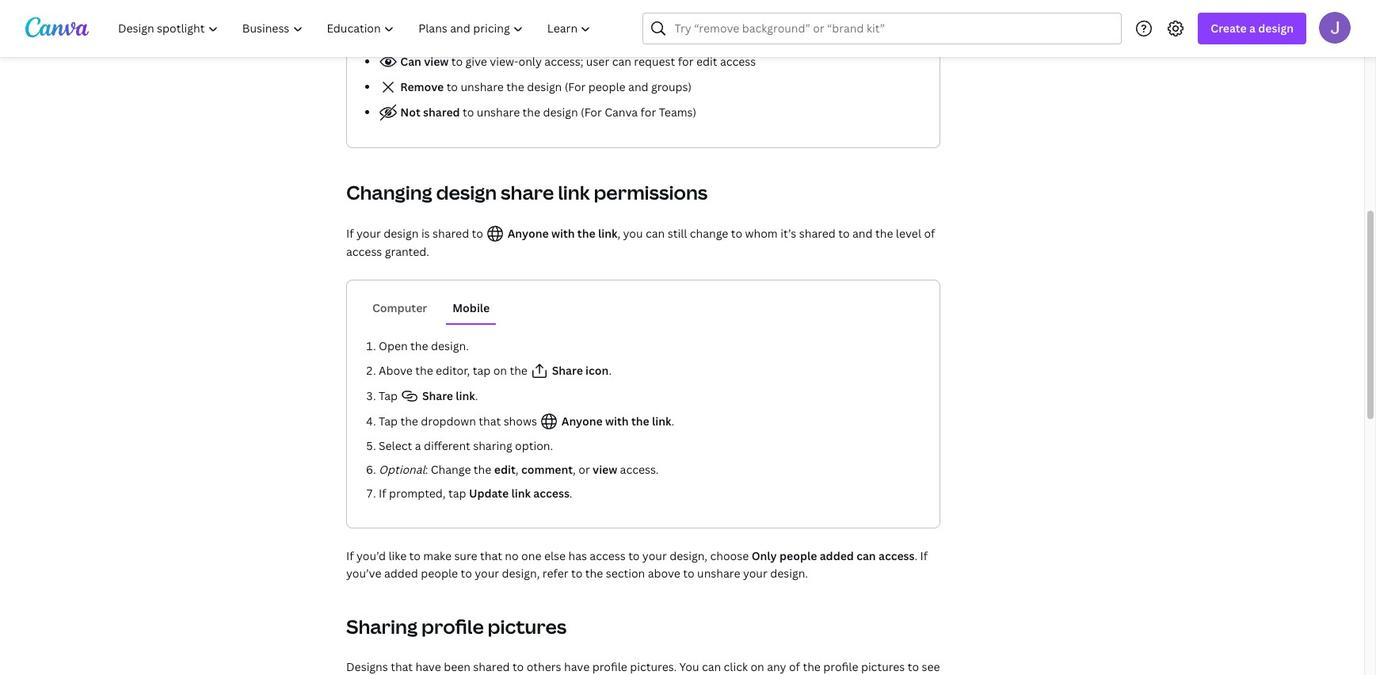 Task type: describe. For each thing, give the bounding box(es) containing it.
0 horizontal spatial profile
[[422, 613, 484, 640]]

1 horizontal spatial added
[[820, 548, 854, 564]]

open the design.
[[379, 338, 469, 353]]

designs
[[346, 659, 388, 674]]

or
[[579, 462, 590, 477]]

above
[[648, 566, 681, 581]]

shared inside , you can still change to whom it's shared to and the level of access granted.
[[800, 226, 836, 241]]

to right remove
[[447, 79, 458, 94]]

refer
[[543, 566, 569, 581]]

access.
[[620, 462, 659, 477]]

1 horizontal spatial profile
[[593, 659, 628, 674]]

tap for tap the dropdown that shows
[[379, 414, 398, 429]]

to up section
[[629, 548, 640, 564]]

anyone for anyone with the link .
[[562, 414, 603, 429]]

create a design button
[[1199, 13, 1307, 44]]

remove to unshare the design (for people and groups)
[[398, 79, 692, 94]]

you
[[623, 226, 643, 241]]

shared right not
[[423, 105, 460, 120]]

and inside , you can still change to whom it's shared to and the level of access granted.
[[853, 226, 873, 241]]

share link .
[[422, 388, 478, 403]]

others
[[527, 659, 562, 674]]

prompted,
[[389, 486, 446, 501]]

has
[[569, 548, 587, 564]]

if for if you'd like to make sure that no one else has access to your design, choose only people added can access
[[346, 548, 354, 564]]

optional : change the edit , comment , or view access.
[[379, 462, 659, 477]]

unshare inside . if you've added people to your design, refer to the section above to unshare your design.
[[698, 566, 741, 581]]

optional
[[379, 462, 425, 477]]

people inside . if you've added people to your design, refer to the section above to unshare your design.
[[421, 566, 458, 581]]

you've
[[346, 566, 382, 581]]

1 vertical spatial unshare
[[477, 105, 520, 120]]

above the editor, tap on the
[[379, 363, 530, 378]]

you
[[680, 659, 699, 674]]

top level navigation element
[[108, 13, 605, 44]]

to left the others
[[513, 659, 524, 674]]

mobile
[[453, 300, 490, 315]]

view-
[[490, 54, 519, 69]]

whom
[[745, 226, 778, 241]]

pictures.
[[630, 659, 677, 674]]

jacob simon image
[[1320, 11, 1351, 43]]

with for anyone with the link .
[[606, 414, 629, 429]]

remove
[[401, 79, 444, 94]]

your down sure
[[475, 566, 499, 581]]

level
[[896, 226, 922, 241]]

share for share icon
[[552, 363, 583, 378]]

any
[[767, 659, 787, 674]]

no
[[505, 548, 519, 564]]

1 horizontal spatial view
[[593, 462, 618, 477]]

been
[[444, 659, 471, 674]]

shared right is
[[433, 226, 469, 241]]

can inside , you can still change to whom it's shared to and the level of access granted.
[[646, 226, 665, 241]]

mobile button
[[446, 293, 496, 323]]

the up the shows
[[510, 363, 528, 378]]

the inside designs that have been shared to others have profile pictures. you can click on any of the profile pictures to see
[[803, 659, 821, 674]]

to down 'has'
[[571, 566, 583, 581]]

1 vertical spatial (for
[[581, 105, 602, 120]]

shows
[[504, 414, 537, 429]]

sharing
[[473, 438, 513, 453]]

0 vertical spatial and
[[629, 79, 649, 94]]

like
[[389, 548, 407, 564]]

2 horizontal spatial profile
[[824, 659, 859, 674]]

access;
[[545, 54, 584, 69]]

icon
[[586, 363, 609, 378]]

0 vertical spatial for
[[678, 54, 694, 69]]

design. inside . if you've added people to your design, refer to the section above to unshare your design.
[[771, 566, 808, 581]]

user
[[586, 54, 610, 69]]

a for select
[[415, 438, 421, 453]]

granted.
[[385, 244, 430, 259]]

the up the update on the bottom
[[474, 462, 492, 477]]

. if you've added people to your design, refer to the section above to unshare your design.
[[346, 548, 928, 581]]

0 vertical spatial that
[[479, 414, 501, 429]]

else
[[544, 548, 566, 564]]

changing design share link permissions
[[346, 179, 708, 205]]

, inside , you can still change to whom it's shared to and the level of access granted.
[[618, 226, 621, 241]]

computer button
[[366, 293, 434, 323]]

to right 'it's' on the top of the page
[[839, 226, 850, 241]]

open
[[379, 338, 408, 353]]

the up 'access.'
[[632, 414, 650, 429]]

, you can still change to whom it's shared to and the level of access granted.
[[346, 226, 936, 259]]

change
[[431, 462, 471, 477]]

can view to give view-only access; user can request for edit access
[[398, 54, 756, 69]]

permissions
[[594, 179, 708, 205]]

to right is
[[472, 226, 483, 241]]

the down view-
[[507, 79, 524, 94]]

comment
[[521, 462, 573, 477]]

0 vertical spatial unshare
[[461, 79, 504, 94]]

link for anyone with the link .
[[652, 414, 672, 429]]

canva
[[605, 105, 638, 120]]

the inside . if you've added people to your design, refer to the section above to unshare your design.
[[586, 566, 603, 581]]

link for anyone with the link
[[598, 226, 618, 241]]

1 have from the left
[[416, 659, 441, 674]]

0 vertical spatial (for
[[565, 79, 586, 94]]

only
[[752, 548, 777, 564]]

0 horizontal spatial pictures
[[488, 613, 567, 640]]

to left give on the top of the page
[[452, 54, 463, 69]]

computer
[[373, 300, 427, 315]]

tap for tap
[[379, 388, 401, 403]]

shared inside designs that have been shared to others have profile pictures. you can click on any of the profile pictures to see
[[473, 659, 510, 674]]

anyone with the link
[[505, 226, 618, 241]]

click
[[724, 659, 748, 674]]

anyone with the link .
[[559, 414, 675, 429]]

can inside designs that have been shared to others have profile pictures. you can click on any of the profile pictures to see
[[702, 659, 721, 674]]

2 horizontal spatial people
[[780, 548, 817, 564]]

different
[[424, 438, 471, 453]]



Task type: vqa. For each thing, say whether or not it's contained in the screenshot.


Task type: locate. For each thing, give the bounding box(es) containing it.
design up not shared to unshare the design (for canva for teams)
[[527, 79, 562, 94]]

changing
[[346, 179, 432, 205]]

1 horizontal spatial share
[[552, 363, 583, 378]]

on right editor,
[[493, 363, 507, 378]]

the down 'has'
[[586, 566, 603, 581]]

for
[[678, 54, 694, 69], [641, 105, 656, 120]]

select
[[379, 438, 412, 453]]

your down changing
[[357, 226, 381, 241]]

1 horizontal spatial people
[[589, 79, 626, 94]]

1 vertical spatial design.
[[771, 566, 808, 581]]

the down open the design.
[[415, 363, 433, 378]]

1 horizontal spatial pictures
[[861, 659, 905, 674]]

dropdown
[[421, 414, 476, 429]]

to left whom
[[731, 226, 743, 241]]

0 horizontal spatial view
[[424, 54, 449, 69]]

0 horizontal spatial anyone
[[508, 226, 549, 241]]

design. up editor,
[[431, 338, 469, 353]]

tap up select on the left bottom of page
[[379, 414, 398, 429]]

1 horizontal spatial a
[[1250, 21, 1256, 36]]

(for
[[565, 79, 586, 94], [581, 105, 602, 120]]

, down the option.
[[516, 462, 519, 477]]

of inside designs that have been shared to others have profile pictures. you can click on any of the profile pictures to see
[[789, 659, 800, 674]]

1 vertical spatial people
[[780, 548, 817, 564]]

0 horizontal spatial tap
[[449, 486, 466, 501]]

that right designs
[[391, 659, 413, 674]]

0 vertical spatial anyone
[[508, 226, 549, 241]]

tap down "above"
[[379, 388, 401, 403]]

0 horizontal spatial with
[[552, 226, 575, 241]]

1 vertical spatial design,
[[502, 566, 540, 581]]

1 horizontal spatial anyone
[[562, 414, 603, 429]]

above
[[379, 363, 413, 378]]

added
[[820, 548, 854, 564], [384, 566, 418, 581]]

0 vertical spatial tap
[[379, 388, 401, 403]]

design right create
[[1259, 21, 1294, 36]]

link up 'access.'
[[652, 414, 672, 429]]

0 vertical spatial of
[[924, 226, 936, 241]]

tap
[[473, 363, 491, 378], [449, 486, 466, 501]]

design, down the no
[[502, 566, 540, 581]]

2 vertical spatial people
[[421, 566, 458, 581]]

to right like
[[409, 548, 421, 564]]

with up 'access.'
[[606, 414, 629, 429]]

if inside . if you've added people to your design, refer to the section above to unshare your design.
[[921, 548, 928, 564]]

the left level
[[876, 226, 894, 241]]

1 horizontal spatial ,
[[573, 462, 576, 477]]

0 vertical spatial tap
[[473, 363, 491, 378]]

people down the make on the left bottom
[[421, 566, 458, 581]]

your up above
[[643, 548, 667, 564]]

with
[[552, 226, 575, 241], [606, 414, 629, 429]]

0 horizontal spatial for
[[641, 105, 656, 120]]

view right can
[[424, 54, 449, 69]]

that up sharing
[[479, 414, 501, 429]]

if your design is shared to
[[346, 226, 486, 241]]

a for create
[[1250, 21, 1256, 36]]

0 vertical spatial share
[[552, 363, 583, 378]]

shared right been at the bottom
[[473, 659, 510, 674]]

2 have from the left
[[564, 659, 590, 674]]

and left level
[[853, 226, 873, 241]]

still
[[668, 226, 687, 241]]

design, inside . if you've added people to your design, refer to the section above to unshare your design.
[[502, 566, 540, 581]]

your down only
[[743, 566, 768, 581]]

(for left canva
[[581, 105, 602, 120]]

1 vertical spatial tap
[[449, 486, 466, 501]]

design
[[1259, 21, 1294, 36], [527, 79, 562, 94], [543, 105, 578, 120], [436, 179, 497, 205], [384, 226, 419, 241]]

view
[[424, 54, 449, 69], [593, 462, 618, 477]]

groups)
[[652, 79, 692, 94]]

to left see
[[908, 659, 919, 674]]

the right open on the bottom of page
[[411, 338, 428, 353]]

link left the you
[[598, 226, 618, 241]]

link down optional : change the edit , comment , or view access.
[[512, 486, 531, 501]]

Try "remove background" or "brand kit" search field
[[675, 13, 1112, 44]]

on inside designs that have been shared to others have profile pictures. you can click on any of the profile pictures to see
[[751, 659, 765, 674]]

0 vertical spatial people
[[589, 79, 626, 94]]

added right only
[[820, 548, 854, 564]]

for right canva
[[641, 105, 656, 120]]

with down share at top
[[552, 226, 575, 241]]

1 horizontal spatial design.
[[771, 566, 808, 581]]

of right any in the right of the page
[[789, 659, 800, 674]]

tap
[[379, 388, 401, 403], [379, 414, 398, 429]]

change
[[690, 226, 729, 241]]

1 vertical spatial on
[[751, 659, 765, 674]]

0 horizontal spatial design,
[[502, 566, 540, 581]]

1 vertical spatial for
[[641, 105, 656, 120]]

section
[[606, 566, 645, 581]]

1 vertical spatial edit
[[494, 462, 516, 477]]

1 horizontal spatial with
[[606, 414, 629, 429]]

1 vertical spatial of
[[789, 659, 800, 674]]

the up select on the left bottom of page
[[401, 414, 418, 429]]

not
[[401, 105, 421, 120]]

anyone for anyone with the link
[[508, 226, 549, 241]]

people down user
[[589, 79, 626, 94]]

pictures up the others
[[488, 613, 567, 640]]

design, up above
[[670, 548, 708, 564]]

unshare down the choose
[[698, 566, 741, 581]]

option.
[[515, 438, 553, 453]]

edit
[[697, 54, 718, 69], [494, 462, 516, 477]]

0 vertical spatial edit
[[697, 54, 718, 69]]

1 horizontal spatial for
[[678, 54, 694, 69]]

anyone
[[508, 226, 549, 241], [562, 414, 603, 429]]

sure
[[454, 548, 478, 564]]

0 horizontal spatial on
[[493, 363, 507, 378]]

a right select on the left bottom of page
[[415, 438, 421, 453]]

people
[[589, 79, 626, 94], [780, 548, 817, 564], [421, 566, 458, 581]]

0 horizontal spatial design.
[[431, 338, 469, 353]]

the right any in the right of the page
[[803, 659, 821, 674]]

link for changing design share link permissions
[[558, 179, 590, 205]]

it's
[[781, 226, 797, 241]]

can
[[401, 54, 422, 69]]

a right create
[[1250, 21, 1256, 36]]

designs that have been shared to others have profile pictures. you can click on any of the profile pictures to see
[[346, 659, 940, 675]]

have
[[416, 659, 441, 674], [564, 659, 590, 674]]

teams)
[[659, 105, 697, 120]]

1 horizontal spatial and
[[853, 226, 873, 241]]

unshare down give on the top of the page
[[461, 79, 504, 94]]

a inside dropdown button
[[1250, 21, 1256, 36]]

if prompted, tap update link access .
[[379, 486, 573, 501]]

only
[[519, 54, 542, 69]]

pictures inside designs that have been shared to others have profile pictures. you can click on any of the profile pictures to see
[[861, 659, 905, 674]]

of right level
[[924, 226, 936, 241]]

design down remove to unshare the design (for people and groups) at the top of page
[[543, 105, 578, 120]]

if for if prompted, tap update link access .
[[379, 486, 386, 501]]

0 vertical spatial with
[[552, 226, 575, 241]]

1 vertical spatial with
[[606, 414, 629, 429]]

1 horizontal spatial edit
[[697, 54, 718, 69]]

editor,
[[436, 363, 470, 378]]

0 vertical spatial design,
[[670, 548, 708, 564]]

1 vertical spatial a
[[415, 438, 421, 453]]

the down remove to unshare the design (for people and groups) at the top of page
[[523, 105, 541, 120]]

one
[[522, 548, 542, 564]]

people right only
[[780, 548, 817, 564]]

0 horizontal spatial added
[[384, 566, 418, 581]]

1 horizontal spatial have
[[564, 659, 590, 674]]

view right or
[[593, 462, 618, 477]]

0 horizontal spatial edit
[[494, 462, 516, 477]]

, left or
[[573, 462, 576, 477]]

unshare down view-
[[477, 105, 520, 120]]

access inside , you can still change to whom it's shared to and the level of access granted.
[[346, 244, 382, 259]]

profile up been at the bottom
[[422, 613, 484, 640]]

pictures left see
[[861, 659, 905, 674]]

1 vertical spatial that
[[480, 548, 502, 564]]

the left the you
[[578, 226, 596, 241]]

2 vertical spatial unshare
[[698, 566, 741, 581]]

tap the dropdown that shows
[[379, 414, 540, 429]]

0 horizontal spatial ,
[[516, 462, 519, 477]]

if
[[346, 226, 354, 241], [379, 486, 386, 501], [346, 548, 354, 564], [921, 548, 928, 564]]

, left the you
[[618, 226, 621, 241]]

1 horizontal spatial on
[[751, 659, 765, 674]]

design. down only
[[771, 566, 808, 581]]

0 vertical spatial design.
[[431, 338, 469, 353]]

if for if your design is shared to
[[346, 226, 354, 241]]

share icon .
[[550, 363, 612, 378]]

edit down sharing
[[494, 462, 516, 477]]

if you'd like to make sure that no one else has access to your design, choose only people added can access
[[346, 548, 915, 564]]

link up tap the dropdown that shows
[[456, 388, 475, 403]]

share left icon
[[552, 363, 583, 378]]

have left been at the bottom
[[416, 659, 441, 674]]

1 vertical spatial view
[[593, 462, 618, 477]]

profile right any in the right of the page
[[824, 659, 859, 674]]

the inside , you can still change to whom it's shared to and the level of access granted.
[[876, 226, 894, 241]]

anyone up or
[[562, 414, 603, 429]]

you'd
[[357, 548, 386, 564]]

0 horizontal spatial people
[[421, 566, 458, 581]]

1 vertical spatial added
[[384, 566, 418, 581]]

0 vertical spatial on
[[493, 363, 507, 378]]

0 horizontal spatial of
[[789, 659, 800, 674]]

unshare
[[461, 79, 504, 94], [477, 105, 520, 120], [698, 566, 741, 581]]

tap right editor,
[[473, 363, 491, 378]]

design up 'granted.'
[[384, 226, 419, 241]]

1 horizontal spatial of
[[924, 226, 936, 241]]

with for anyone with the link
[[552, 226, 575, 241]]

of inside , you can still change to whom it's shared to and the level of access granted.
[[924, 226, 936, 241]]

share
[[501, 179, 554, 205]]

that left the no
[[480, 548, 502, 564]]

design inside dropdown button
[[1259, 21, 1294, 36]]

1 vertical spatial anyone
[[562, 414, 603, 429]]

1 vertical spatial tap
[[379, 414, 398, 429]]

1 tap from the top
[[379, 388, 401, 403]]

choose
[[710, 548, 749, 564]]

share
[[552, 363, 583, 378], [422, 388, 453, 403]]

2 vertical spatial that
[[391, 659, 413, 674]]

0 vertical spatial added
[[820, 548, 854, 564]]

added inside . if you've added people to your design, refer to the section above to unshare your design.
[[384, 566, 418, 581]]

0 horizontal spatial a
[[415, 438, 421, 453]]

create a design
[[1211, 21, 1294, 36]]

added down like
[[384, 566, 418, 581]]

sharing profile pictures
[[346, 613, 567, 640]]

that
[[479, 414, 501, 429], [480, 548, 502, 564], [391, 659, 413, 674]]

not shared to unshare the design (for canva for teams)
[[398, 105, 697, 120]]

2 tap from the top
[[379, 414, 398, 429]]

edit right request
[[697, 54, 718, 69]]

to right above
[[683, 566, 695, 581]]

:
[[425, 462, 428, 477]]

is
[[422, 226, 430, 241]]

0 horizontal spatial and
[[629, 79, 649, 94]]

shared right 'it's' on the top of the page
[[800, 226, 836, 241]]

give
[[466, 54, 487, 69]]

sharing
[[346, 613, 418, 640]]

share up dropdown
[[422, 388, 453, 403]]

0 vertical spatial view
[[424, 54, 449, 69]]

0 horizontal spatial share
[[422, 388, 453, 403]]

select a different sharing option.
[[379, 438, 553, 453]]

see
[[922, 659, 940, 674]]

1 vertical spatial and
[[853, 226, 873, 241]]

anyone down share at top
[[508, 226, 549, 241]]

link up anyone with the link
[[558, 179, 590, 205]]

1 vertical spatial pictures
[[861, 659, 905, 674]]

to down sure
[[461, 566, 472, 581]]

1 vertical spatial share
[[422, 388, 453, 403]]

make
[[424, 548, 452, 564]]

,
[[618, 226, 621, 241], [516, 462, 519, 477], [573, 462, 576, 477]]

shared
[[423, 105, 460, 120], [433, 226, 469, 241], [800, 226, 836, 241], [473, 659, 510, 674]]

that inside designs that have been shared to others have profile pictures. you can click on any of the profile pictures to see
[[391, 659, 413, 674]]

0 vertical spatial pictures
[[488, 613, 567, 640]]

request
[[634, 54, 676, 69]]

have right the others
[[564, 659, 590, 674]]

1 horizontal spatial tap
[[473, 363, 491, 378]]

design left share at top
[[436, 179, 497, 205]]

for up groups)
[[678, 54, 694, 69]]

a
[[1250, 21, 1256, 36], [415, 438, 421, 453]]

update
[[469, 486, 509, 501]]

tap down change
[[449, 486, 466, 501]]

. inside . if you've added people to your design, refer to the section above to unshare your design.
[[915, 548, 918, 564]]

on left any in the right of the page
[[751, 659, 765, 674]]

0 horizontal spatial have
[[416, 659, 441, 674]]

2 horizontal spatial ,
[[618, 226, 621, 241]]

share for share link
[[422, 388, 453, 403]]

create
[[1211, 21, 1247, 36]]

1 horizontal spatial design,
[[670, 548, 708, 564]]

profile left pictures.
[[593, 659, 628, 674]]

0 vertical spatial a
[[1250, 21, 1256, 36]]

to down give on the top of the page
[[463, 105, 474, 120]]

(for down can view to give view-only access; user can request for edit access
[[565, 79, 586, 94]]

and
[[629, 79, 649, 94], [853, 226, 873, 241]]

and down request
[[629, 79, 649, 94]]



